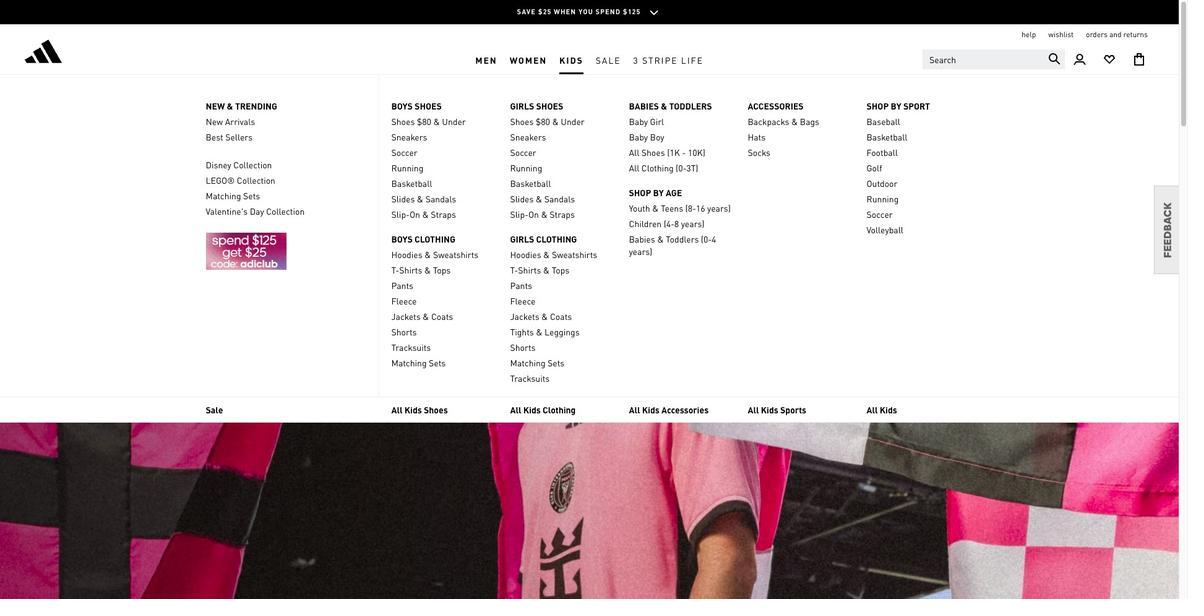 Task type: describe. For each thing, give the bounding box(es) containing it.
sweatshirts for boys clothing
[[433, 249, 479, 260]]

shop for shop by sport baseball basketball football golf outdoor running soccer volleyball
[[867, 100, 889, 111]]

fleece for shorts
[[391, 295, 417, 306]]

girls shoes link
[[510, 100, 617, 112]]

1 vertical spatial shorts link
[[510, 341, 617, 353]]

when
[[554, 7, 576, 16]]

girl
[[650, 116, 664, 127]]

Search field
[[923, 50, 1065, 69]]

sneakers for girls
[[510, 131, 546, 142]]

new arrivals link
[[206, 115, 366, 128]]

save
[[517, 7, 536, 16]]

lego®
[[206, 175, 235, 186]]

matching inside boys clothing hoodies & sweatshirts t-shirts & tops pants fleece jackets & coats shorts tracksuits matching sets
[[391, 357, 427, 368]]

new arrivals best sellers
[[206, 116, 255, 142]]

boys for boys clothing hoodies & sweatshirts t-shirts & tops pants fleece jackets & coats shorts tracksuits matching sets
[[391, 233, 413, 244]]

running for shop by sport baseball basketball football golf outdoor running soccer volleyball
[[867, 193, 899, 204]]

hoodies for boys
[[391, 249, 423, 260]]

running link for boys shoes shoes $80 & under sneakers soccer running basketball slides & sandals slip-on & straps
[[391, 162, 498, 174]]

basketball inside shop by sport baseball basketball football golf outdoor running soccer volleyball
[[867, 131, 908, 142]]

men
[[476, 54, 497, 65]]

all kids accessories
[[629, 404, 709, 415]]

pants link for girls clothing
[[510, 279, 617, 292]]

(0- inside shop by age youth & teens (8-16 years) children (4-8 years) babies & toddlers (0-4 years)
[[701, 233, 712, 244]]

babies & toddlers link
[[629, 100, 736, 112]]

arrivals
[[225, 116, 255, 127]]

$80 for girls
[[536, 116, 550, 127]]

t-shirts & tops link for girls clothing
[[510, 264, 617, 276]]

$25
[[538, 7, 552, 16]]

accessories
[[748, 100, 804, 111]]

on for girls
[[529, 209, 539, 220]]

women link
[[504, 45, 553, 74]]

3 stripe life
[[633, 54, 704, 65]]

clothing for boys clothing
[[415, 233, 456, 244]]

2 vertical spatial collection
[[266, 205, 305, 217]]

matching sets link for girls clothing hoodies & sweatshirts t-shirts & tops pants fleece jackets & coats tights & leggings shorts matching sets tracksuits
[[510, 357, 617, 369]]

women
[[510, 54, 547, 65]]

teens
[[661, 202, 683, 214]]

hoodies for girls
[[510, 249, 541, 260]]

sale
[[596, 54, 621, 65]]

all kids sports
[[748, 404, 807, 415]]

babies
[[629, 100, 659, 111]]

all for all kids shoes
[[391, 404, 403, 415]]

lionel messi football 2024 spring summer image image
[[0, 107, 1179, 599]]

main navigation element
[[0, 45, 1179, 423]]

girls clothing link
[[510, 233, 617, 245]]

$125
[[623, 7, 641, 16]]

best
[[206, 131, 223, 142]]

matching inside girls clothing hoodies & sweatshirts t-shirts & tops pants fleece jackets & coats tights & leggings shorts matching sets tracksuits
[[510, 357, 546, 368]]

new & trending link
[[206, 100, 366, 112]]

all clothing (0-3t) link
[[629, 162, 736, 174]]

girls shoes shoes $80 & under sneakers soccer running basketball slides & sandals slip-on & straps
[[510, 100, 585, 220]]

hoodies & sweatshirts link for boys clothing
[[391, 248, 498, 261]]

basketball link for girls clothing hoodies & sweatshirts t-shirts & tops pants fleece jackets & coats tights & leggings shorts matching sets tracksuits
[[510, 177, 617, 189]]

sale
[[206, 404, 223, 415]]

straps for girls shoes shoes $80 & under sneakers soccer running basketball slides & sandals slip-on & straps
[[550, 209, 575, 220]]

tights & leggings link
[[510, 326, 617, 338]]

shorts inside boys clothing hoodies & sweatshirts t-shirts & tops pants fleece jackets & coats shorts tracksuits matching sets
[[391, 326, 417, 337]]

$80 for boys
[[417, 116, 431, 127]]

leggings
[[545, 326, 580, 337]]

slides & sandals link for girls shoes shoes $80 & under sneakers soccer running basketball slides & sandals slip-on & straps
[[510, 192, 617, 205]]

all shoes (1k - 10k) link
[[629, 146, 736, 158]]

hoodies & sweatshirts link for girls clothing
[[510, 248, 617, 261]]

socks link
[[748, 146, 854, 158]]

tops for boys clothing
[[433, 264, 451, 275]]

sport
[[904, 100, 930, 111]]

shirts for girls
[[518, 264, 541, 275]]

new & trending
[[206, 100, 277, 111]]

age
[[666, 187, 682, 198]]

by for age
[[653, 187, 664, 198]]

running link for girls shoes shoes $80 & under sneakers soccer running basketball slides & sandals slip-on & straps
[[510, 162, 617, 174]]

10k)
[[688, 147, 705, 158]]

slides for boys shoes shoes $80 & under sneakers soccer running basketball slides & sandals slip-on & straps
[[391, 193, 415, 204]]

8
[[675, 218, 679, 229]]

-
[[682, 147, 686, 158]]

soccer link for boys shoes
[[391, 146, 498, 158]]

2 horizontal spatial basketball link
[[867, 131, 973, 143]]

all kids shoes
[[391, 404, 448, 415]]

kids for accessories
[[642, 404, 660, 415]]

2 baby from the top
[[629, 131, 648, 142]]

our jersey. our heart.
[[94, 308, 379, 337]]

0 vertical spatial tracksuits link
[[391, 341, 498, 353]]

jackets & coats link for tights & leggings
[[510, 310, 617, 322]]

3t)
[[687, 162, 699, 173]]

all for all kids clothing
[[510, 404, 522, 415]]

2 horizontal spatial soccer link
[[867, 208, 973, 220]]

best sellers link
[[206, 131, 366, 143]]

(8-
[[686, 202, 696, 214]]

basketball for girls clothing hoodies & sweatshirts t-shirts & tops pants fleece jackets & coats tights & leggings shorts matching sets tracksuits
[[510, 178, 551, 189]]

orders and returns link
[[1086, 30, 1148, 40]]

5 kids from the left
[[880, 404, 897, 415]]

jersey.
[[150, 308, 239, 337]]

children
[[629, 218, 662, 229]]

accessories backpacks & bags hats socks
[[748, 100, 820, 158]]

running for boys shoes shoes $80 & under sneakers soccer running basketball slides & sandals slip-on & straps
[[391, 162, 424, 173]]

shoes for boys shoes shoes $80 & under sneakers soccer running basketball slides & sandals slip-on & straps
[[391, 116, 415, 127]]

golf link
[[867, 162, 973, 174]]

shoes for girls shoes
[[536, 100, 563, 111]]

babies
[[629, 233, 655, 244]]

wishlist link
[[1049, 30, 1074, 40]]

sale link
[[206, 404, 223, 415]]

girls for girls clothing hoodies & sweatshirts t-shirts & tops pants fleece jackets & coats tights & leggings shorts matching sets tracksuits
[[510, 233, 534, 244]]

sneakers link for boys shoes
[[391, 131, 498, 143]]

accessories
[[662, 404, 709, 415]]

sweatshirts for girls clothing
[[552, 249, 597, 260]]

4
[[712, 233, 716, 244]]

coats for tights & leggings
[[550, 311, 572, 322]]

jackets for shorts
[[391, 311, 421, 322]]

outdoor link
[[867, 177, 973, 189]]

& inside babies & toddlers baby girl baby boy all shoes (1k - 10k) all clothing (0-3t)
[[661, 100, 667, 111]]

and
[[1110, 30, 1122, 39]]

(1k
[[667, 147, 680, 158]]

returns
[[1124, 30, 1148, 39]]

children (4-8 years) link
[[629, 217, 736, 230]]

heart.
[[300, 308, 379, 337]]

2 horizontal spatial running link
[[867, 192, 973, 205]]

bags
[[800, 116, 820, 127]]

baseball link
[[867, 115, 973, 128]]

disney collection link
[[206, 158, 366, 171]]

pants for boys
[[391, 280, 413, 291]]

hats
[[748, 131, 766, 142]]

football
[[867, 147, 898, 158]]

valentine's day collection link
[[206, 205, 366, 217]]

1 horizontal spatial tracksuits link
[[510, 372, 617, 384]]

tracksuits inside girls clothing hoodies & sweatshirts t-shirts & tops pants fleece jackets & coats tights & leggings shorts matching sets tracksuits
[[510, 373, 550, 384]]

shop by age youth & teens (8-16 years) children (4-8 years) babies & toddlers (0-4 years)
[[629, 187, 731, 257]]

boys for boys shoes shoes $80 & under sneakers soccer running basketball slides & sandals slip-on & straps
[[391, 100, 413, 111]]

all kids clothing
[[510, 404, 576, 415]]

shoes for boys shoes
[[415, 100, 442, 111]]

you
[[579, 7, 593, 16]]

shop for shop by age youth & teens (8-16 years) children (4-8 years) babies & toddlers (0-4 years)
[[629, 187, 651, 198]]

new
[[206, 100, 225, 111]]

t- for girls
[[510, 264, 518, 275]]

disney
[[206, 159, 231, 170]]

shoes for all kids shoes
[[424, 404, 448, 415]]

help link
[[1022, 30, 1036, 40]]

sports
[[781, 404, 807, 415]]

clothing inside babies & toddlers baby girl baby boy all shoes (1k - 10k) all clothing (0-3t)
[[642, 162, 674, 173]]

golf
[[867, 162, 882, 173]]

youth & teens (8-16 years) link
[[629, 202, 736, 214]]

fleece link for shorts
[[391, 295, 498, 307]]

youth
[[629, 202, 650, 214]]



Task type: locate. For each thing, give the bounding box(es) containing it.
on
[[410, 209, 420, 220], [529, 209, 539, 220]]

help
[[1022, 30, 1036, 39]]

1 horizontal spatial straps
[[550, 209, 575, 220]]

soccer link down girls shoes link
[[510, 146, 617, 158]]

t-shirts & tops link down girls clothing link
[[510, 264, 617, 276]]

1 vertical spatial clothing
[[543, 404, 576, 415]]

shoes inside babies & toddlers baby girl baby boy all shoes (1k - 10k) all clothing (0-3t)
[[642, 147, 665, 158]]

hoodies & sweatshirts link down girls clothing link
[[510, 248, 617, 261]]

shirts inside boys clothing hoodies & sweatshirts t-shirts & tops pants fleece jackets & coats shorts tracksuits matching sets
[[399, 264, 422, 275]]

shop inside shop by age youth & teens (8-16 years) children (4-8 years) babies & toddlers (0-4 years)
[[629, 187, 651, 198]]

clothing
[[415, 233, 456, 244], [536, 233, 577, 244]]

1 pants link from the left
[[391, 279, 498, 292]]

1 t- from the left
[[391, 264, 399, 275]]

sandals for girls shoes shoes $80 & under sneakers soccer running basketball slides & sandals slip-on & straps
[[544, 193, 575, 204]]

pants link
[[391, 279, 498, 292], [510, 279, 617, 292]]

1 vertical spatial girls
[[510, 233, 534, 244]]

slip-on & straps link for girls shoes shoes $80 & under sneakers soccer running basketball slides & sandals slip-on & straps
[[510, 208, 617, 220]]

1 horizontal spatial soccer
[[510, 147, 537, 158]]

sets up day
[[243, 190, 260, 201]]

2 boys from the top
[[391, 233, 413, 244]]

2 on from the left
[[529, 209, 539, 220]]

fleece link for tights & leggings
[[510, 295, 617, 307]]

t- inside girls clothing hoodies & sweatshirts t-shirts & tops pants fleece jackets & coats tights & leggings shorts matching sets tracksuits
[[510, 264, 518, 275]]

2 slip- from the left
[[510, 209, 529, 220]]

sneakers for boys
[[391, 131, 427, 142]]

collection up day
[[237, 175, 275, 186]]

boys clothing link
[[391, 233, 498, 245]]

2 sneakers link from the left
[[510, 131, 617, 143]]

matching sets link up all kids shoes link
[[391, 357, 498, 369]]

under inside the girls shoes shoes $80 & under sneakers soccer running basketball slides & sandals slip-on & straps
[[561, 116, 585, 127]]

jackets & coats link
[[391, 310, 498, 322], [510, 310, 617, 322]]

tops down boys clothing link
[[433, 264, 451, 275]]

2 tops from the left
[[552, 264, 570, 275]]

kids for sports
[[761, 404, 779, 415]]

basketball inside the girls shoes shoes $80 & under sneakers soccer running basketball slides & sandals slip-on & straps
[[510, 178, 551, 189]]

girls inside the girls shoes shoes $80 & under sneakers soccer running basketball slides & sandals slip-on & straps
[[510, 100, 534, 111]]

under inside boys shoes shoes $80 & under sneakers soccer running basketball slides & sandals slip-on & straps
[[442, 116, 466, 127]]

straps up girls clothing link
[[550, 209, 575, 220]]

soccer link for girls shoes
[[510, 146, 617, 158]]

2 horizontal spatial years)
[[708, 202, 731, 214]]

0 horizontal spatial t-shirts & tops link
[[391, 264, 498, 276]]

1 vertical spatial years)
[[681, 218, 705, 229]]

1 horizontal spatial slides & sandals link
[[510, 192, 617, 205]]

(0- right toddlers
[[701, 233, 712, 244]]

t- for boys
[[391, 264, 399, 275]]

$80 down boys shoes link
[[417, 116, 431, 127]]

shirts down girls clothing link
[[518, 264, 541, 275]]

0 horizontal spatial on
[[410, 209, 420, 220]]

0 horizontal spatial our
[[94, 308, 145, 337]]

matching
[[206, 190, 241, 201], [391, 357, 427, 368], [510, 357, 546, 368]]

2 horizontal spatial soccer
[[867, 209, 893, 220]]

sweatshirts inside girls clothing hoodies & sweatshirts t-shirts & tops pants fleece jackets & coats tights & leggings shorts matching sets tracksuits
[[552, 249, 597, 260]]

t-shirts & tops link down boys clothing link
[[391, 264, 498, 276]]

sets down leggings
[[548, 357, 565, 368]]

soccer inside shop by sport baseball basketball football golf outdoor running soccer volleyball
[[867, 209, 893, 220]]

baby girl link
[[629, 115, 736, 128]]

soccer down boys shoes link
[[391, 147, 418, 158]]

kids
[[560, 54, 583, 65]]

2 slides & sandals link from the left
[[510, 192, 617, 205]]

sandals up girls clothing link
[[544, 193, 575, 204]]

1 our from the left
[[94, 308, 145, 337]]

1 $80 from the left
[[417, 116, 431, 127]]

girls inside girls clothing hoodies & sweatshirts t-shirts & tops pants fleece jackets & coats tights & leggings shorts matching sets tracksuits
[[510, 233, 534, 244]]

0 vertical spatial shorts link
[[391, 326, 498, 338]]

2 clothing from the left
[[536, 233, 577, 244]]

coats for shorts
[[431, 311, 453, 322]]

1 horizontal spatial basketball
[[510, 178, 551, 189]]

hoodies inside boys clothing hoodies & sweatshirts t-shirts & tops pants fleece jackets & coats shorts tracksuits matching sets
[[391, 249, 423, 260]]

2 horizontal spatial basketball
[[867, 131, 908, 142]]

sandals inside the girls shoes shoes $80 & under sneakers soccer running basketball slides & sandals slip-on & straps
[[544, 193, 575, 204]]

0 horizontal spatial slip-on & straps link
[[391, 208, 498, 220]]

soccer link
[[391, 146, 498, 158], [510, 146, 617, 158], [867, 208, 973, 220]]

slip- inside the girls shoes shoes $80 & under sneakers soccer running basketball slides & sandals slip-on & straps
[[510, 209, 529, 220]]

0 horizontal spatial $80
[[417, 116, 431, 127]]

0 horizontal spatial sneakers
[[391, 131, 427, 142]]

slides inside boys shoes shoes $80 & under sneakers soccer running basketball slides & sandals slip-on & straps
[[391, 193, 415, 204]]

matching sets link
[[206, 189, 366, 202], [391, 357, 498, 369], [510, 357, 617, 369]]

2 $80 from the left
[[536, 116, 550, 127]]

1 horizontal spatial matching
[[391, 357, 427, 368]]

1 fleece link from the left
[[391, 295, 498, 307]]

all kids clothing link
[[510, 404, 576, 415]]

boys clothing hoodies & sweatshirts t-shirts & tops pants fleece jackets & coats shorts tracksuits matching sets
[[391, 233, 479, 368]]

under down boys shoes link
[[442, 116, 466, 127]]

outdoor
[[867, 178, 898, 189]]

shoes $80 & under link down girls shoes link
[[510, 115, 617, 128]]

2 slip-on & straps link from the left
[[510, 208, 617, 220]]

1 horizontal spatial basketball link
[[510, 177, 617, 189]]

sale link
[[590, 45, 627, 74]]

shirts for boys
[[399, 264, 422, 275]]

0 horizontal spatial soccer
[[391, 147, 418, 158]]

2 vertical spatial years)
[[629, 246, 653, 257]]

pants for girls
[[510, 280, 532, 291]]

1 horizontal spatial shirts
[[518, 264, 541, 275]]

running for girls shoes shoes $80 & under sneakers soccer running basketball slides & sandals slip-on & straps
[[510, 162, 542, 173]]

2 our from the left
[[244, 308, 295, 337]]

basketball for boys clothing hoodies & sweatshirts t-shirts & tops pants fleece jackets & coats shorts tracksuits matching sets
[[391, 178, 432, 189]]

2 fleece link from the left
[[510, 295, 617, 307]]

running inside shop by sport baseball basketball football golf outdoor running soccer volleyball
[[867, 193, 899, 204]]

0 horizontal spatial fleece link
[[391, 295, 498, 307]]

1 fleece from the left
[[391, 295, 417, 306]]

pants inside boys clothing hoodies & sweatshirts t-shirts & tops pants fleece jackets & coats shorts tracksuits matching sets
[[391, 280, 413, 291]]

jackets for tights
[[510, 311, 540, 322]]

coats inside boys clothing hoodies & sweatshirts t-shirts & tops pants fleece jackets & coats shorts tracksuits matching sets
[[431, 311, 453, 322]]

boys inside boys clothing hoodies & sweatshirts t-shirts & tops pants fleece jackets & coats shorts tracksuits matching sets
[[391, 233, 413, 244]]

1 pants from the left
[[391, 280, 413, 291]]

0 horizontal spatial coats
[[431, 311, 453, 322]]

2 t- from the left
[[510, 264, 518, 275]]

all kids shoes link
[[391, 404, 448, 415]]

shoes inside boys shoes shoes $80 & under sneakers soccer running basketball slides & sandals slip-on & straps
[[415, 100, 442, 111]]

slides inside the girls shoes shoes $80 & under sneakers soccer running basketball slides & sandals slip-on & straps
[[510, 193, 534, 204]]

1 tops from the left
[[433, 264, 451, 275]]

1 straps from the left
[[431, 209, 456, 220]]

slip-on & straps link
[[391, 208, 498, 220], [510, 208, 617, 220]]

shop by sport link
[[867, 100, 973, 112]]

sweatshirts
[[433, 249, 479, 260], [552, 249, 597, 260]]

sets inside girls clothing hoodies & sweatshirts t-shirts & tops pants fleece jackets & coats tights & leggings shorts matching sets tracksuits
[[548, 357, 565, 368]]

1 horizontal spatial under
[[561, 116, 585, 127]]

2 slides from the left
[[510, 193, 534, 204]]

0 horizontal spatial jackets & coats link
[[391, 310, 498, 322]]

sneakers link for girls shoes
[[510, 131, 617, 143]]

straps up boys clothing link
[[431, 209, 456, 220]]

backpacks & bags link
[[748, 115, 854, 128]]

1 horizontal spatial jackets & coats link
[[510, 310, 617, 322]]

basketball link up girls clothing link
[[510, 177, 617, 189]]

pants link down girls clothing link
[[510, 279, 617, 292]]

1 horizontal spatial fleece link
[[510, 295, 617, 307]]

under
[[442, 116, 466, 127], [561, 116, 585, 127]]

0 vertical spatial tracksuits
[[391, 342, 431, 353]]

0 horizontal spatial clothing
[[543, 404, 576, 415]]

hoodies down girls clothing link
[[510, 249, 541, 260]]

boys
[[391, 100, 413, 111], [391, 233, 413, 244]]

1 horizontal spatial hoodies
[[510, 249, 541, 260]]

coats
[[431, 311, 453, 322], [550, 311, 572, 322]]

baseball
[[867, 116, 900, 127]]

kids for clothing
[[523, 404, 541, 415]]

soccer link down boys shoes link
[[391, 146, 498, 158]]

shirts down boys clothing link
[[399, 264, 422, 275]]

2 straps from the left
[[550, 209, 575, 220]]

years) right 16
[[708, 202, 731, 214]]

2 sneakers from the left
[[510, 131, 546, 142]]

jackets inside boys clothing hoodies & sweatshirts t-shirts & tops pants fleece jackets & coats shorts tracksuits matching sets
[[391, 311, 421, 322]]

2 under from the left
[[561, 116, 585, 127]]

pants inside girls clothing hoodies & sweatshirts t-shirts & tops pants fleece jackets & coats tights & leggings shorts matching sets tracksuits
[[510, 280, 532, 291]]

1 shirts from the left
[[399, 264, 422, 275]]

all for all kids accessories
[[629, 404, 640, 415]]

0 vertical spatial boys
[[391, 100, 413, 111]]

1 horizontal spatial years)
[[681, 218, 705, 229]]

1 horizontal spatial running link
[[510, 162, 617, 174]]

fleece inside girls clothing hoodies & sweatshirts t-shirts & tops pants fleece jackets & coats tights & leggings shorts matching sets tracksuits
[[510, 295, 536, 306]]

2 hoodies from the left
[[510, 249, 541, 260]]

matching up all kids shoes link
[[391, 357, 427, 368]]

slip-on & straps link up girls clothing link
[[510, 208, 617, 220]]

2 girls from the top
[[510, 233, 534, 244]]

babies & toddlers baby girl baby boy all shoes (1k - 10k) all clothing (0-3t)
[[629, 100, 712, 173]]

under down girls shoes link
[[561, 116, 585, 127]]

1 sweatshirts from the left
[[433, 249, 479, 260]]

1 horizontal spatial sets
[[429, 357, 446, 368]]

2 fleece from the left
[[510, 295, 536, 306]]

tights
[[510, 326, 534, 337]]

0 horizontal spatial slip-
[[391, 209, 410, 220]]

straps for boys shoes shoes $80 & under sneakers soccer running basketball slides & sandals slip-on & straps
[[431, 209, 456, 220]]

1 boys from the top
[[391, 100, 413, 111]]

1 slip-on & straps link from the left
[[391, 208, 498, 220]]

1 on from the left
[[410, 209, 420, 220]]

hoodies
[[391, 249, 423, 260], [510, 249, 541, 260]]

shirts
[[399, 264, 422, 275], [518, 264, 541, 275]]

soccer inside the girls shoes shoes $80 & under sneakers soccer running basketball slides & sandals slip-on & straps
[[510, 147, 537, 158]]

all
[[629, 147, 640, 158], [629, 162, 640, 173], [391, 404, 403, 415], [510, 404, 522, 415], [629, 404, 640, 415], [748, 404, 759, 415], [867, 404, 878, 415]]

0 horizontal spatial (0-
[[676, 162, 687, 173]]

2 t-shirts & tops link from the left
[[510, 264, 617, 276]]

hoodies down boys clothing link
[[391, 249, 423, 260]]

shoes
[[391, 116, 415, 127], [510, 116, 534, 127], [642, 147, 665, 158], [424, 404, 448, 415]]

slip- for girls shoes shoes $80 & under sneakers soccer running basketball slides & sandals slip-on & straps
[[510, 209, 529, 220]]

shop by age link
[[629, 186, 736, 199]]

matching inside disney collection lego® collection matching sets valentine's day collection
[[206, 190, 241, 201]]

0 vertical spatial shop
[[867, 100, 889, 111]]

tops inside girls clothing hoodies & sweatshirts t-shirts & tops pants fleece jackets & coats tights & leggings shorts matching sets tracksuits
[[552, 264, 570, 275]]

football link
[[867, 146, 973, 158]]

1 hoodies from the left
[[391, 249, 423, 260]]

1 horizontal spatial sneakers
[[510, 131, 546, 142]]

1 sneakers from the left
[[391, 131, 427, 142]]

boys shoes link
[[391, 100, 498, 112]]

shop up youth
[[629, 187, 651, 198]]

sweatshirts down boys clothing link
[[433, 249, 479, 260]]

1 horizontal spatial shop
[[867, 100, 889, 111]]

0 horizontal spatial shoes $80 & under link
[[391, 115, 498, 128]]

valentine's
[[206, 205, 248, 217]]

0 horizontal spatial sweatshirts
[[433, 249, 479, 260]]

1 horizontal spatial our
[[244, 308, 295, 337]]

slip- up girls clothing link
[[510, 209, 529, 220]]

2 jackets from the left
[[510, 311, 540, 322]]

basketball link up "football" link
[[867, 131, 973, 143]]

by up baseball
[[891, 100, 902, 111]]

kids for shoes
[[405, 404, 422, 415]]

sneakers down boys shoes link
[[391, 131, 427, 142]]

hats link
[[748, 131, 854, 143]]

disney collection lego® collection matching sets valentine's day collection
[[206, 159, 305, 217]]

1 horizontal spatial shoes
[[536, 100, 563, 111]]

tops down girls clothing link
[[552, 264, 570, 275]]

1 horizontal spatial sandals
[[544, 193, 575, 204]]

shoes for girls shoes shoes $80 & under sneakers soccer running basketball slides & sandals slip-on & straps
[[510, 116, 534, 127]]

clothing inside boys clothing hoodies & sweatshirts t-shirts & tops pants fleece jackets & coats shorts tracksuits matching sets
[[415, 233, 456, 244]]

0 vertical spatial (0-
[[676, 162, 687, 173]]

1 vertical spatial baby
[[629, 131, 648, 142]]

1 horizontal spatial sneakers link
[[510, 131, 617, 143]]

1 slip- from the left
[[391, 209, 410, 220]]

by inside shop by sport baseball basketball football golf outdoor running soccer volleyball
[[891, 100, 902, 111]]

0 horizontal spatial sandals
[[426, 193, 456, 204]]

1 slides & sandals link from the left
[[391, 192, 498, 205]]

slip- for boys shoes shoes $80 & under sneakers soccer running basketball slides & sandals slip-on & straps
[[391, 209, 410, 220]]

by inside shop by age youth & teens (8-16 years) children (4-8 years) babies & toddlers (0-4 years)
[[653, 187, 664, 198]]

all kids link
[[867, 404, 897, 415]]

slides & sandals link up boys clothing link
[[391, 192, 498, 205]]

1 vertical spatial shorts
[[510, 342, 536, 353]]

life
[[681, 54, 704, 65]]

1 shoes from the left
[[415, 100, 442, 111]]

0 horizontal spatial t-
[[391, 264, 399, 275]]

baby boy link
[[629, 131, 736, 143]]

1 horizontal spatial clothing
[[536, 233, 577, 244]]

slides & sandals link up girls clothing link
[[510, 192, 617, 205]]

1 horizontal spatial on
[[529, 209, 539, 220]]

slides for girls shoes shoes $80 & under sneakers soccer running basketball slides & sandals slip-on & straps
[[510, 193, 534, 204]]

1 horizontal spatial running
[[510, 162, 542, 173]]

boy
[[650, 131, 664, 142]]

2 pants from the left
[[510, 280, 532, 291]]

2 sandals from the left
[[544, 193, 575, 204]]

fleece for tights
[[510, 295, 536, 306]]

shop inside shop by sport baseball basketball football golf outdoor running soccer volleyball
[[867, 100, 889, 111]]

4 kids from the left
[[761, 404, 779, 415]]

1 horizontal spatial matching sets link
[[391, 357, 498, 369]]

girls for girls shoes shoes $80 & under sneakers soccer running basketball slides & sandals slip-on & straps
[[510, 100, 534, 111]]

shoes $80 & under link
[[391, 115, 498, 128], [510, 115, 617, 128]]

slip- inside boys shoes shoes $80 & under sneakers soccer running basketball slides & sandals slip-on & straps
[[391, 209, 410, 220]]

volleyball
[[867, 224, 904, 235]]

16
[[696, 202, 705, 214]]

under for girls shoes
[[561, 116, 585, 127]]

sneakers inside boys shoes shoes $80 & under sneakers soccer running basketball slides & sandals slip-on & straps
[[391, 131, 427, 142]]

hoodies & sweatshirts link down boys clothing link
[[391, 248, 498, 261]]

all kids
[[867, 404, 897, 415]]

all kids sports link
[[748, 404, 807, 415]]

sandals for boys shoes shoes $80 & under sneakers soccer running basketball slides & sandals slip-on & straps
[[426, 193, 456, 204]]

babies & toddlers (0-4 years) link
[[629, 233, 736, 257]]

1 baby from the top
[[629, 116, 648, 127]]

matching down lego®
[[206, 190, 241, 201]]

hoodies inside girls clothing hoodies & sweatshirts t-shirts & tops pants fleece jackets & coats tights & leggings shorts matching sets tracksuits
[[510, 249, 541, 260]]

slides
[[391, 193, 415, 204], [510, 193, 534, 204]]

t- inside boys clothing hoodies & sweatshirts t-shirts & tops pants fleece jackets & coats shorts tracksuits matching sets
[[391, 264, 399, 275]]

0 horizontal spatial jackets
[[391, 311, 421, 322]]

0 vertical spatial years)
[[708, 202, 731, 214]]

2 hoodies & sweatshirts link from the left
[[510, 248, 617, 261]]

1 jackets from the left
[[391, 311, 421, 322]]

3 kids from the left
[[642, 404, 660, 415]]

sandals inside boys shoes shoes $80 & under sneakers soccer running basketball slides & sandals slip-on & straps
[[426, 193, 456, 204]]

1 slides from the left
[[391, 193, 415, 204]]

3
[[633, 54, 639, 65]]

0 horizontal spatial shop
[[629, 187, 651, 198]]

baby left boy at the top of the page
[[629, 131, 648, 142]]

tracksuits inside boys clothing hoodies & sweatshirts t-shirts & tops pants fleece jackets & coats shorts tracksuits matching sets
[[391, 342, 431, 353]]

shop by sport baseball basketball football golf outdoor running soccer volleyball
[[867, 100, 930, 235]]

straps
[[431, 209, 456, 220], [550, 209, 575, 220]]

basketball
[[867, 131, 908, 142], [391, 178, 432, 189], [510, 178, 551, 189]]

$80 inside the girls shoes shoes $80 & under sneakers soccer running basketball slides & sandals slip-on & straps
[[536, 116, 550, 127]]

soccer link up volleyball link
[[867, 208, 973, 220]]

accessories link
[[748, 100, 854, 112]]

1 horizontal spatial tops
[[552, 264, 570, 275]]

0 horizontal spatial basketball link
[[391, 177, 498, 189]]

0 horizontal spatial shorts link
[[391, 326, 498, 338]]

pants link down boys clothing link
[[391, 279, 498, 292]]

0 vertical spatial collection
[[234, 159, 272, 170]]

0 horizontal spatial clothing
[[415, 233, 456, 244]]

sneakers inside the girls shoes shoes $80 & under sneakers soccer running basketball slides & sandals slip-on & straps
[[510, 131, 546, 142]]

$80
[[417, 116, 431, 127], [536, 116, 550, 127]]

0 horizontal spatial fleece
[[391, 295, 417, 306]]

sneakers link
[[391, 131, 498, 143], [510, 131, 617, 143]]

slip- up boys clothing link
[[391, 209, 410, 220]]

t- down girls clothing link
[[510, 264, 518, 275]]

shoes inside boys shoes shoes $80 & under sneakers soccer running basketball slides & sandals slip-on & straps
[[391, 116, 415, 127]]

slides up girls clothing link
[[510, 193, 534, 204]]

1 vertical spatial by
[[653, 187, 664, 198]]

1 under from the left
[[442, 116, 466, 127]]

trending
[[235, 100, 277, 111]]

(0- inside babies & toddlers baby girl baby boy all shoes (1k - 10k) all clothing (0-3t)
[[676, 162, 687, 173]]

0 vertical spatial by
[[891, 100, 902, 111]]

collection down sellers
[[234, 159, 272, 170]]

2 pants link from the left
[[510, 279, 617, 292]]

tops for girls clothing
[[552, 264, 570, 275]]

years) down (8-
[[681, 218, 705, 229]]

slip-on & straps link up boys clothing link
[[391, 208, 498, 220]]

sandals up boys clothing link
[[426, 193, 456, 204]]

jackets inside girls clothing hoodies & sweatshirts t-shirts & tops pants fleece jackets & coats tights & leggings shorts matching sets tracksuits
[[510, 311, 540, 322]]

fleece
[[391, 295, 417, 306], [510, 295, 536, 306]]

1 t-shirts & tops link from the left
[[391, 264, 498, 276]]

1 sandals from the left
[[426, 193, 456, 204]]

1 girls from the top
[[510, 100, 534, 111]]

clothing inside girls clothing hoodies & sweatshirts t-shirts & tops pants fleece jackets & coats tights & leggings shorts matching sets tracksuits
[[536, 233, 577, 244]]

matching sets link for boys clothing hoodies & sweatshirts t-shirts & tops pants fleece jackets & coats shorts tracksuits matching sets
[[391, 357, 498, 369]]

on up girls clothing link
[[529, 209, 539, 220]]

1 horizontal spatial slides
[[510, 193, 534, 204]]

0 horizontal spatial matching
[[206, 190, 241, 201]]

sweatshirts down girls clothing link
[[552, 249, 597, 260]]

shoes $80 & under link for boys shoes
[[391, 115, 498, 128]]

shoes inside the girls shoes shoes $80 & under sneakers soccer running basketball slides & sandals slip-on & straps
[[536, 100, 563, 111]]

(4-
[[664, 218, 675, 229]]

all for all kids sports
[[748, 404, 759, 415]]

by left age
[[653, 187, 664, 198]]

0 horizontal spatial matching sets link
[[206, 189, 366, 202]]

1 shoes $80 & under link from the left
[[391, 115, 498, 128]]

2 kids from the left
[[523, 404, 541, 415]]

boys inside boys shoes shoes $80 & under sneakers soccer running basketball slides & sandals slip-on & straps
[[391, 100, 413, 111]]

sneakers down girls shoes link
[[510, 131, 546, 142]]

shoes inside the girls shoes shoes $80 & under sneakers soccer running basketball slides & sandals slip-on & straps
[[510, 116, 534, 127]]

shoes $80 & under link for girls shoes
[[510, 115, 617, 128]]

1 clothing from the left
[[415, 233, 456, 244]]

fleece inside boys clothing hoodies & sweatshirts t-shirts & tops pants fleece jackets & coats shorts tracksuits matching sets
[[391, 295, 417, 306]]

straps inside boys shoes shoes $80 & under sneakers soccer running basketball slides & sandals slip-on & straps
[[431, 209, 456, 220]]

shorts inside girls clothing hoodies & sweatshirts t-shirts & tops pants fleece jackets & coats tights & leggings shorts matching sets tracksuits
[[510, 342, 536, 353]]

0 vertical spatial shorts
[[391, 326, 417, 337]]

on up boys clothing link
[[410, 209, 420, 220]]

0 horizontal spatial sets
[[243, 190, 260, 201]]

1 jackets & coats link from the left
[[391, 310, 498, 322]]

t- down boys clothing link
[[391, 264, 399, 275]]

0 horizontal spatial tracksuits
[[391, 342, 431, 353]]

sneakers link down girls shoes link
[[510, 131, 617, 143]]

t-shirts & tops link
[[391, 264, 498, 276], [510, 264, 617, 276]]

0 horizontal spatial hoodies & sweatshirts link
[[391, 248, 498, 261]]

1 horizontal spatial hoodies & sweatshirts link
[[510, 248, 617, 261]]

years) down babies
[[629, 246, 653, 257]]

toddlers
[[669, 100, 712, 111]]

coats inside girls clothing hoodies & sweatshirts t-shirts & tops pants fleece jackets & coats tights & leggings shorts matching sets tracksuits
[[550, 311, 572, 322]]

on inside boys shoes shoes $80 & under sneakers soccer running basketball slides & sandals slip-on & straps
[[410, 209, 420, 220]]

1 vertical spatial (0-
[[701, 233, 712, 244]]

jackets & coats link for shorts
[[391, 310, 498, 322]]

under for boys shoes
[[442, 116, 466, 127]]

soccer inside boys shoes shoes $80 & under sneakers soccer running basketball slides & sandals slip-on & straps
[[391, 147, 418, 158]]

1 horizontal spatial $80
[[536, 116, 550, 127]]

matching sets link down tights & leggings link
[[510, 357, 617, 369]]

pants link for boys clothing
[[391, 279, 498, 292]]

$80 down girls shoes link
[[536, 116, 550, 127]]

1 horizontal spatial t-
[[510, 264, 518, 275]]

sets inside boys clothing hoodies & sweatshirts t-shirts & tops pants fleece jackets & coats shorts tracksuits matching sets
[[429, 357, 446, 368]]

soccer for boys
[[391, 147, 418, 158]]

hoodies & sweatshirts link
[[391, 248, 498, 261], [510, 248, 617, 261]]

spend
[[596, 7, 621, 16]]

& inside accessories backpacks & bags hats socks
[[792, 116, 798, 127]]

2 shoes $80 & under link from the left
[[510, 115, 617, 128]]

running inside boys shoes shoes $80 & under sneakers soccer running basketball slides & sandals slip-on & straps
[[391, 162, 424, 173]]

straps inside the girls shoes shoes $80 & under sneakers soccer running basketball slides & sandals slip-on & straps
[[550, 209, 575, 220]]

on for boys
[[410, 209, 420, 220]]

1 horizontal spatial fleece
[[510, 295, 536, 306]]

basketball inside boys shoes shoes $80 & under sneakers soccer running basketball slides & sandals slip-on & straps
[[391, 178, 432, 189]]

0 horizontal spatial basketball
[[391, 178, 432, 189]]

soccer up the 'volleyball'
[[867, 209, 893, 220]]

1 coats from the left
[[431, 311, 453, 322]]

on inside the girls shoes shoes $80 & under sneakers soccer running basketball slides & sandals slip-on & straps
[[529, 209, 539, 220]]

by for sport
[[891, 100, 902, 111]]

1 kids from the left
[[405, 404, 422, 415]]

day
[[250, 205, 264, 217]]

0 horizontal spatial tracksuits link
[[391, 341, 498, 353]]

soccer for girls
[[510, 147, 537, 158]]

0 horizontal spatial running link
[[391, 162, 498, 174]]

(0- down all shoes (1k - 10k) link
[[676, 162, 687, 173]]

0 horizontal spatial pants link
[[391, 279, 498, 292]]

sneakers link down boys shoes link
[[391, 131, 498, 143]]

2 sweatshirts from the left
[[552, 249, 597, 260]]

1 horizontal spatial sweatshirts
[[552, 249, 597, 260]]

shoes $80 & under link down boys shoes link
[[391, 115, 498, 128]]

clothing for girls clothing
[[536, 233, 577, 244]]

tracksuits link
[[391, 341, 498, 353], [510, 372, 617, 384]]

collection right day
[[266, 205, 305, 217]]

1 horizontal spatial by
[[891, 100, 902, 111]]

tops inside boys clothing hoodies & sweatshirts t-shirts & tops pants fleece jackets & coats shorts tracksuits matching sets
[[433, 264, 451, 275]]

lego® collection link
[[206, 174, 366, 186]]

volleyball link
[[867, 223, 973, 236]]

shirts inside girls clothing hoodies & sweatshirts t-shirts & tops pants fleece jackets & coats tights & leggings shorts matching sets tracksuits
[[518, 264, 541, 275]]

1 horizontal spatial tracksuits
[[510, 373, 550, 384]]

by
[[891, 100, 902, 111], [653, 187, 664, 198]]

shop up baseball
[[867, 100, 889, 111]]

sweatshirts inside boys clothing hoodies & sweatshirts t-shirts & tops pants fleece jackets & coats shorts tracksuits matching sets
[[433, 249, 479, 260]]

basketball link for boys clothing hoodies & sweatshirts t-shirts & tops pants fleece jackets & coats shorts tracksuits matching sets
[[391, 177, 498, 189]]

matching down tights
[[510, 357, 546, 368]]

2 coats from the left
[[550, 311, 572, 322]]

1 horizontal spatial clothing
[[642, 162, 674, 173]]

$80 inside boys shoes shoes $80 & under sneakers soccer running basketball slides & sandals slip-on & straps
[[417, 116, 431, 127]]

slides & sandals link for boys shoes shoes $80 & under sneakers soccer running basketball slides & sandals slip-on & straps
[[391, 192, 498, 205]]

running inside the girls shoes shoes $80 & under sneakers soccer running basketball slides & sandals slip-on & straps
[[510, 162, 542, 173]]

slip-on & straps link for boys shoes shoes $80 & under sneakers soccer running basketball slides & sandals slip-on & straps
[[391, 208, 498, 220]]

t-shirts & tops link for boys clothing
[[391, 264, 498, 276]]

all for all kids
[[867, 404, 878, 415]]

1 vertical spatial collection
[[237, 175, 275, 186]]

0 vertical spatial baby
[[629, 116, 648, 127]]

1 sneakers link from the left
[[391, 131, 498, 143]]

basketball link up boys clothing link
[[391, 177, 498, 189]]

1 hoodies & sweatshirts link from the left
[[391, 248, 498, 261]]

2 shirts from the left
[[518, 264, 541, 275]]

2 jackets & coats link from the left
[[510, 310, 617, 322]]

orders
[[1086, 30, 1108, 39]]

shop
[[867, 100, 889, 111], [629, 187, 651, 198]]

1 vertical spatial tracksuits
[[510, 373, 550, 384]]

1 horizontal spatial coats
[[550, 311, 572, 322]]

tops
[[433, 264, 451, 275], [552, 264, 570, 275]]

0 horizontal spatial sneakers link
[[391, 131, 498, 143]]

soccer down girls shoes link
[[510, 147, 537, 158]]

slides up boys clothing link
[[391, 193, 415, 204]]

sets
[[243, 190, 260, 201], [429, 357, 446, 368], [548, 357, 565, 368]]

1 horizontal spatial shorts link
[[510, 341, 617, 353]]

2 shoes from the left
[[536, 100, 563, 111]]

0 horizontal spatial years)
[[629, 246, 653, 257]]

matching sets link down lego® collection link
[[206, 189, 366, 202]]

sets inside disney collection lego® collection matching sets valentine's day collection
[[243, 190, 260, 201]]

socks
[[748, 147, 771, 158]]

orders and returns
[[1086, 30, 1148, 39]]

sets up all kids shoes link
[[429, 357, 446, 368]]

2 horizontal spatial running
[[867, 193, 899, 204]]

0 horizontal spatial pants
[[391, 280, 413, 291]]

baby down babies
[[629, 116, 648, 127]]



Task type: vqa. For each thing, say whether or not it's contained in the screenshot.
Hoodies within the 'GIRLS CLOTHING Hoodies & Sweatshirts T-Shirts & Tops Pants Fleece Jackets & Coats Tights & Leggings Shorts Matching Sets Tracksuits'
yes



